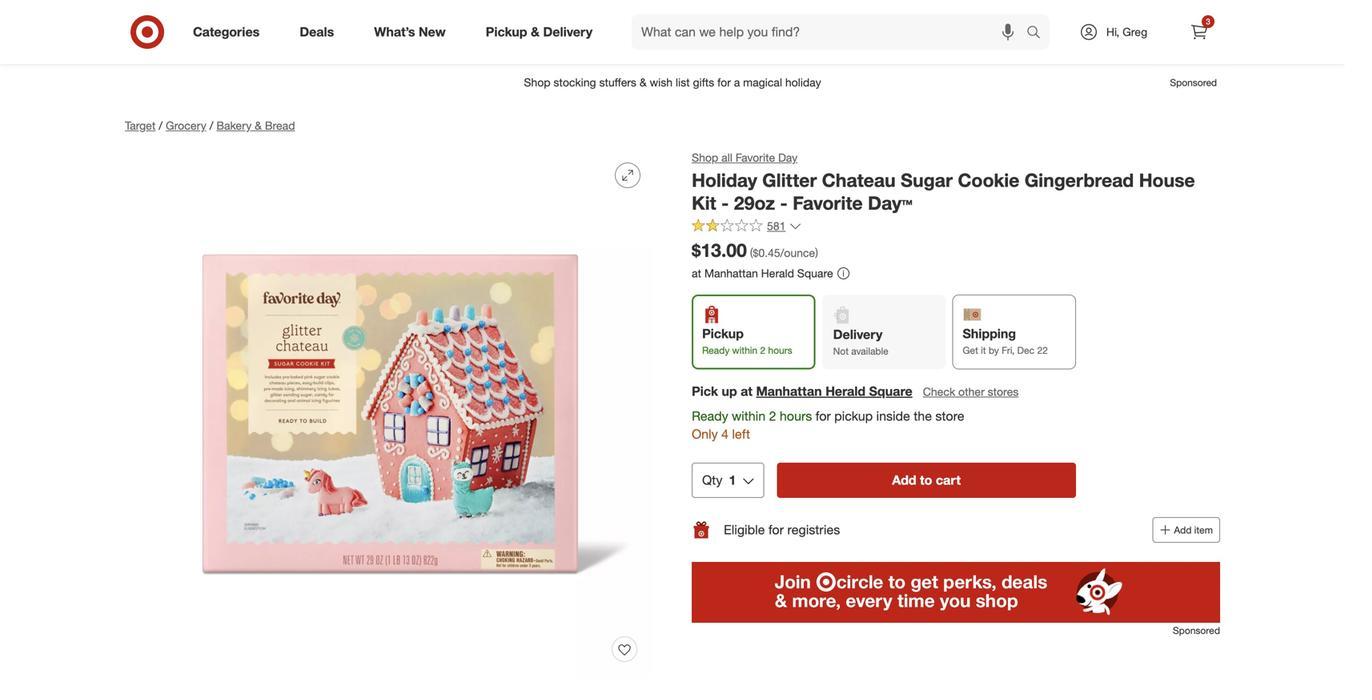 Task type: vqa. For each thing, say whether or not it's contained in the screenshot.
first "holiday" from the left
no



Task type: describe. For each thing, give the bounding box(es) containing it.
search
[[1019, 26, 1058, 41]]

target link
[[125, 119, 156, 133]]

day
[[778, 151, 798, 165]]

sponsored
[[1173, 625, 1220, 637]]

1
[[729, 473, 736, 488]]

available
[[852, 345, 889, 357]]

(
[[750, 246, 753, 260]]

order select gifts by wednesday, 12/20 at 12pm cst to get them by christmas eve.
[[496, 24, 926, 38]]

$0.45
[[753, 246, 781, 260]]

christmas
[[851, 24, 902, 38]]

add item
[[1174, 524, 1213, 536]]

for inside ready within 2 hours for pickup inside the store only 4 left
[[816, 408, 831, 424]]

what's
[[374, 24, 415, 40]]

2 vertical spatial at
[[741, 383, 753, 399]]

pickup for ready
[[702, 326, 744, 342]]

0 horizontal spatial square
[[797, 266, 833, 280]]

12pm
[[717, 24, 746, 38]]

add to cart
[[892, 473, 961, 488]]

12/20
[[671, 24, 700, 38]]

1 horizontal spatial at
[[703, 24, 714, 38]]

glitter
[[763, 169, 817, 191]]

hours inside ready within 2 hours for pickup inside the store only 4 left
[[780, 408, 812, 424]]

qty 1
[[702, 473, 736, 488]]

greg
[[1123, 25, 1148, 39]]

by for shipping
[[989, 345, 999, 357]]

eligible for registries
[[724, 522, 840, 538]]

only
[[692, 427, 718, 442]]

ready within 2 hours for pickup inside the store only 4 left
[[692, 408, 965, 442]]

deals link
[[286, 14, 354, 50]]

shop
[[692, 151, 719, 165]]

pickup ready within 2 hours
[[702, 326, 793, 357]]

1 horizontal spatial by
[[835, 24, 848, 38]]

1 horizontal spatial square
[[869, 383, 913, 399]]

What can we help you find? suggestions appear below search field
[[632, 14, 1031, 50]]

4
[[722, 427, 729, 442]]

ready inside ready within 2 hours for pickup inside the store only 4 left
[[692, 408, 728, 424]]

delivery inside delivery not available
[[833, 327, 883, 343]]

pick
[[692, 383, 718, 399]]

check other stores button
[[922, 383, 1020, 401]]

bakery
[[217, 119, 252, 133]]

order
[[496, 24, 525, 38]]

get
[[963, 345, 978, 357]]

581 link
[[692, 218, 802, 237]]

0 vertical spatial manhattan
[[705, 266, 758, 280]]

within inside pickup ready within 2 hours
[[732, 345, 758, 357]]

581
[[767, 219, 786, 233]]

grocery
[[166, 119, 206, 133]]

target / grocery / bakery & bread
[[125, 119, 295, 133]]

registries
[[788, 522, 840, 538]]

fri,
[[1002, 345, 1015, 357]]

pickup
[[835, 408, 873, 424]]

target
[[125, 119, 156, 133]]

add to cart button
[[777, 463, 1076, 498]]

pickup & delivery
[[486, 24, 593, 40]]

by for order
[[590, 24, 602, 38]]

holiday glitter chateau sugar cookie gingerbread house kit - 29oz - favorite day&#8482;, 1 of 12 image
[[125, 150, 653, 678]]

2 / from the left
[[210, 119, 213, 133]]

cookie
[[958, 169, 1020, 191]]

it
[[981, 345, 986, 357]]

categories link
[[179, 14, 280, 50]]

check
[[923, 385, 956, 399]]

/ounce
[[781, 246, 815, 260]]

eligible
[[724, 522, 765, 538]]

delivery not available
[[833, 327, 889, 357]]

1 / from the left
[[159, 119, 163, 133]]

gingerbread
[[1025, 169, 1134, 191]]

pickup for &
[[486, 24, 527, 40]]

$13.00 ( $0.45 /ounce )
[[692, 239, 818, 261]]

chateau
[[822, 169, 896, 191]]

item
[[1195, 524, 1213, 536]]

dec
[[1017, 345, 1035, 357]]

1 vertical spatial &
[[255, 119, 262, 133]]

0 vertical spatial advertisement region
[[112, 63, 1233, 102]]

sugar
[[901, 169, 953, 191]]



Task type: locate. For each thing, give the bounding box(es) containing it.
the
[[914, 408, 932, 424]]

2 inside ready within 2 hours for pickup inside the store only 4 left
[[769, 408, 776, 424]]

1 vertical spatial advertisement region
[[692, 562, 1220, 623]]

at right 12/20
[[703, 24, 714, 38]]

for right eligible
[[769, 522, 784, 538]]

29oz
[[734, 192, 775, 214]]

1 - from the left
[[722, 192, 729, 214]]

1 horizontal spatial pickup
[[702, 326, 744, 342]]

stores
[[988, 385, 1019, 399]]

what's new
[[374, 24, 446, 40]]

/
[[159, 119, 163, 133], [210, 119, 213, 133]]

0 horizontal spatial &
[[255, 119, 262, 133]]

0 vertical spatial ready
[[702, 345, 730, 357]]

1 vertical spatial ready
[[692, 408, 728, 424]]

2 inside pickup ready within 2 hours
[[760, 345, 766, 357]]

pickup up "up"
[[702, 326, 744, 342]]

0 horizontal spatial add
[[892, 473, 917, 488]]

manhattan
[[705, 266, 758, 280], [756, 383, 822, 399]]

by
[[590, 24, 602, 38], [835, 24, 848, 38], [989, 345, 999, 357]]

check other stores
[[923, 385, 1019, 399]]

2 - from the left
[[780, 192, 788, 214]]

manhattan up ready within 2 hours for pickup inside the store only 4 left
[[756, 383, 822, 399]]

0 vertical spatial 2
[[760, 345, 766, 357]]

manhattan herald square button
[[756, 382, 913, 401]]

2
[[760, 345, 766, 357], [769, 408, 776, 424]]

2 up pick up at manhattan herald square
[[760, 345, 766, 357]]

other
[[959, 385, 985, 399]]

2 within from the top
[[732, 408, 766, 424]]

delivery
[[543, 24, 593, 40], [833, 327, 883, 343]]

pickup inside pickup ready within 2 hours
[[702, 326, 744, 342]]

new
[[419, 24, 446, 40]]

0 vertical spatial pickup
[[486, 24, 527, 40]]

1 horizontal spatial to
[[920, 473, 932, 488]]

gifts
[[563, 24, 587, 38]]

qty
[[702, 473, 723, 488]]

1 vertical spatial herald
[[826, 383, 866, 399]]

at
[[703, 24, 714, 38], [692, 266, 701, 280], [741, 383, 753, 399]]

2 horizontal spatial at
[[741, 383, 753, 399]]

shipping
[[963, 326, 1016, 342]]

add left the cart
[[892, 473, 917, 488]]

0 vertical spatial herald
[[761, 266, 794, 280]]

1 vertical spatial pickup
[[702, 326, 744, 342]]

grocery link
[[166, 119, 206, 133]]

herald
[[761, 266, 794, 280], [826, 383, 866, 399]]

- down glitter
[[780, 192, 788, 214]]

wednesday,
[[605, 24, 668, 38]]

1 vertical spatial to
[[920, 473, 932, 488]]

1 horizontal spatial &
[[531, 24, 540, 40]]

to left the cart
[[920, 473, 932, 488]]

categories
[[193, 24, 260, 40]]

house
[[1139, 169, 1195, 191]]

day™
[[868, 192, 913, 214]]

1 horizontal spatial /
[[210, 119, 213, 133]]

delivery right order
[[543, 24, 593, 40]]

pickup left select
[[486, 24, 527, 40]]

not
[[833, 345, 849, 357]]

pickup
[[486, 24, 527, 40], [702, 326, 744, 342]]

at right "up"
[[741, 383, 753, 399]]

0 vertical spatial &
[[531, 24, 540, 40]]

ready up only
[[692, 408, 728, 424]]

favorite
[[736, 151, 775, 165], [793, 192, 863, 214]]

square up inside
[[869, 383, 913, 399]]

1 vertical spatial within
[[732, 408, 766, 424]]

for
[[816, 408, 831, 424], [769, 522, 784, 538]]

add for add item
[[1174, 524, 1192, 536]]

1 horizontal spatial -
[[780, 192, 788, 214]]

/ left bakery
[[210, 119, 213, 133]]

3 link
[[1182, 14, 1217, 50]]

store
[[936, 408, 965, 424]]

0 vertical spatial add
[[892, 473, 917, 488]]

1 vertical spatial 2
[[769, 408, 776, 424]]

bread
[[265, 119, 295, 133]]

eve.
[[905, 24, 926, 38]]

hours
[[768, 345, 793, 357], [780, 408, 812, 424]]

holiday
[[692, 169, 757, 191]]

ready inside pickup ready within 2 hours
[[702, 345, 730, 357]]

to left get
[[775, 24, 784, 38]]

add inside add to cart button
[[892, 473, 917, 488]]

1 within from the top
[[732, 345, 758, 357]]

1 vertical spatial for
[[769, 522, 784, 538]]

within
[[732, 345, 758, 357], [732, 408, 766, 424]]

0 horizontal spatial delivery
[[543, 24, 593, 40]]

0 vertical spatial for
[[816, 408, 831, 424]]

up
[[722, 383, 737, 399]]

get
[[788, 24, 804, 38]]

pickup & delivery link
[[472, 14, 613, 50]]

ready
[[702, 345, 730, 357], [692, 408, 728, 424]]

0 vertical spatial delivery
[[543, 24, 593, 40]]

all
[[722, 151, 733, 165]]

add item button
[[1153, 517, 1220, 543]]

0 horizontal spatial /
[[159, 119, 163, 133]]

at manhattan herald square
[[692, 266, 833, 280]]

them
[[807, 24, 832, 38]]

0 horizontal spatial by
[[590, 24, 602, 38]]

ready up pick
[[702, 345, 730, 357]]

add left item
[[1174, 524, 1192, 536]]

0 vertical spatial square
[[797, 266, 833, 280]]

herald up pickup
[[826, 383, 866, 399]]

at down $13.00
[[692, 266, 701, 280]]

within inside ready within 2 hours for pickup inside the store only 4 left
[[732, 408, 766, 424]]

bakery & bread link
[[217, 119, 295, 133]]

select
[[528, 24, 560, 38]]

kit
[[692, 192, 716, 214]]

by inside shipping get it by fri, dec 22
[[989, 345, 999, 357]]

hi, greg
[[1107, 25, 1148, 39]]

-
[[722, 192, 729, 214], [780, 192, 788, 214]]

favorite right all
[[736, 151, 775, 165]]

hours down pick up at manhattan herald square
[[780, 408, 812, 424]]

1 horizontal spatial for
[[816, 408, 831, 424]]

1 vertical spatial delivery
[[833, 327, 883, 343]]

inside
[[877, 408, 910, 424]]

by right them
[[835, 24, 848, 38]]

$13.00
[[692, 239, 747, 261]]

by right gifts
[[590, 24, 602, 38]]

2 horizontal spatial by
[[989, 345, 999, 357]]

pick up at manhattan herald square
[[692, 383, 913, 399]]

0 vertical spatial hours
[[768, 345, 793, 357]]

by right it
[[989, 345, 999, 357]]

2 down pick up at manhattan herald square
[[769, 408, 776, 424]]

what's new link
[[361, 14, 466, 50]]

delivery up available
[[833, 327, 883, 343]]

0 vertical spatial at
[[703, 24, 714, 38]]

shop all favorite day holiday glitter chateau sugar cookie gingerbread house kit - 29oz - favorite day™
[[692, 151, 1195, 214]]

cst
[[749, 24, 771, 38]]

within up "up"
[[732, 345, 758, 357]]

1 horizontal spatial add
[[1174, 524, 1192, 536]]

left
[[732, 427, 750, 442]]

0 horizontal spatial at
[[692, 266, 701, 280]]

1 vertical spatial at
[[692, 266, 701, 280]]

1 horizontal spatial delivery
[[833, 327, 883, 343]]

1 vertical spatial favorite
[[793, 192, 863, 214]]

1 vertical spatial manhattan
[[756, 383, 822, 399]]

& right order
[[531, 24, 540, 40]]

1 horizontal spatial herald
[[826, 383, 866, 399]]

22
[[1037, 345, 1048, 357]]

square down )
[[797, 266, 833, 280]]

0 horizontal spatial herald
[[761, 266, 794, 280]]

0 horizontal spatial 2
[[760, 345, 766, 357]]

favorite down chateau
[[793, 192, 863, 214]]

& inside pickup & delivery link
[[531, 24, 540, 40]]

add for add to cart
[[892, 473, 917, 488]]

hours inside pickup ready within 2 hours
[[768, 345, 793, 357]]

1 vertical spatial hours
[[780, 408, 812, 424]]

square
[[797, 266, 833, 280], [869, 383, 913, 399]]

add inside "add item" button
[[1174, 524, 1192, 536]]

0 horizontal spatial for
[[769, 522, 784, 538]]

3
[[1206, 16, 1211, 26]]

search button
[[1019, 14, 1058, 53]]

herald down $0.45
[[761, 266, 794, 280]]

/ right target link
[[159, 119, 163, 133]]

1 vertical spatial add
[[1174, 524, 1192, 536]]

to inside button
[[920, 473, 932, 488]]

0 horizontal spatial favorite
[[736, 151, 775, 165]]

advertisement region
[[112, 63, 1233, 102], [692, 562, 1220, 623]]

cart
[[936, 473, 961, 488]]

1 vertical spatial square
[[869, 383, 913, 399]]

0 vertical spatial favorite
[[736, 151, 775, 165]]

deals
[[300, 24, 334, 40]]

0 horizontal spatial pickup
[[486, 24, 527, 40]]

0 vertical spatial to
[[775, 24, 784, 38]]

hi,
[[1107, 25, 1120, 39]]

)
[[815, 246, 818, 260]]

0 horizontal spatial -
[[722, 192, 729, 214]]

for down manhattan herald square button
[[816, 408, 831, 424]]

hours up pick up at manhattan herald square
[[768, 345, 793, 357]]

shipping get it by fri, dec 22
[[963, 326, 1048, 357]]

- right kit
[[722, 192, 729, 214]]

1 horizontal spatial favorite
[[793, 192, 863, 214]]

within up left
[[732, 408, 766, 424]]

& left bread on the top of the page
[[255, 119, 262, 133]]

manhattan down $13.00
[[705, 266, 758, 280]]

0 horizontal spatial to
[[775, 24, 784, 38]]

0 vertical spatial within
[[732, 345, 758, 357]]

1 horizontal spatial 2
[[769, 408, 776, 424]]



